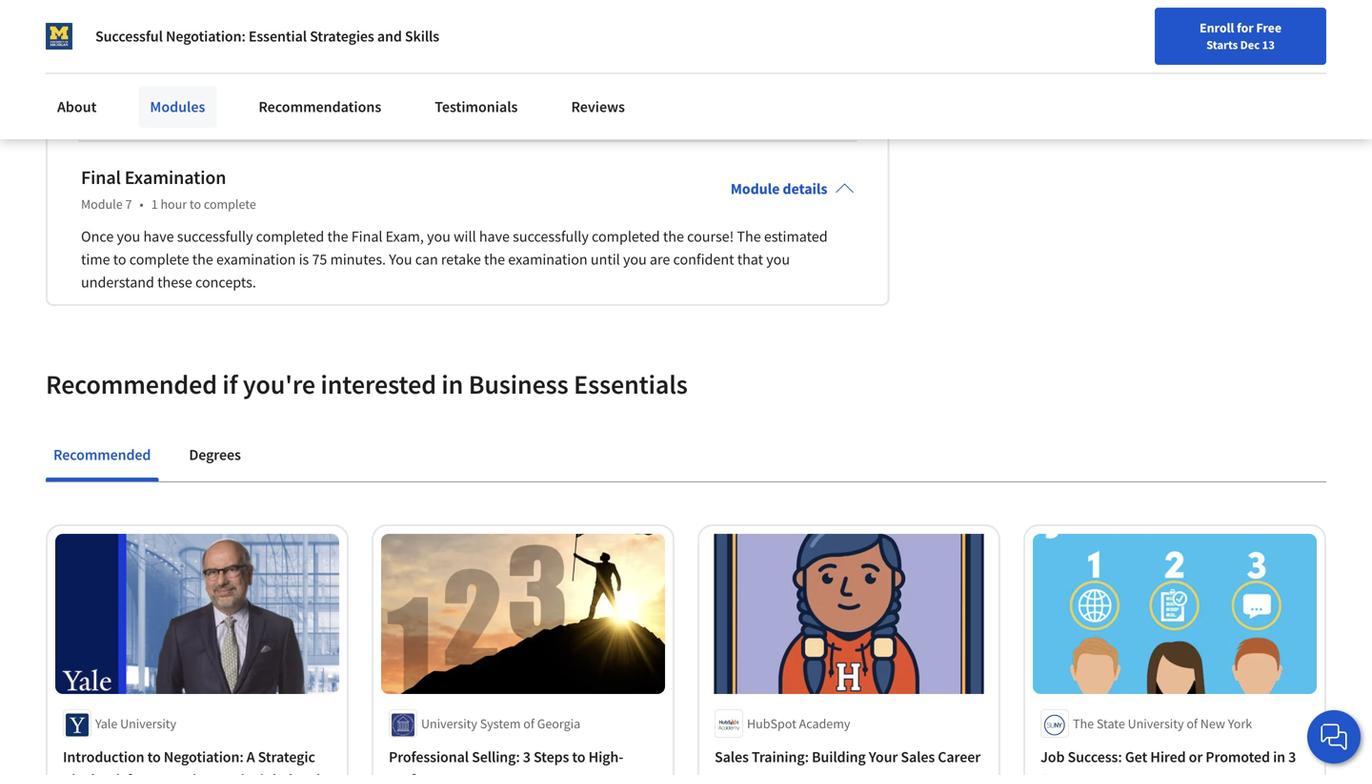 Task type: locate. For each thing, give the bounding box(es) containing it.
3 university from the left
[[1128, 715, 1185, 732]]

1 vertical spatial in
[[1274, 747, 1286, 766]]

final inside the once you have successfully completed the final exam, you will have successfully completed the course! the estimated time to complete the examination is 75 minutes.  you can retake the examination until you are confident that you understand these concepts.
[[352, 227, 383, 246]]

skills
[[405, 27, 440, 46]]

show notifications image
[[1151, 24, 1174, 47]]

to left high-
[[572, 747, 586, 766]]

2 successfully from the left
[[513, 227, 589, 246]]

examination up concepts.
[[216, 250, 296, 269]]

coursera image
[[23, 15, 144, 46]]

module inside the final examination module 7 • 1 hour to complete
[[81, 196, 123, 213]]

new
[[1201, 715, 1226, 732]]

2 of from the left
[[1187, 715, 1198, 732]]

1 horizontal spatial the
[[1073, 715, 1094, 732]]

sales
[[715, 747, 749, 766], [901, 747, 935, 766]]

0 horizontal spatial successfully
[[177, 227, 253, 246]]

examination left until on the top
[[508, 250, 588, 269]]

completed
[[256, 227, 324, 246], [592, 227, 660, 246]]

georgia
[[537, 715, 581, 732]]

university system of georgia
[[421, 715, 581, 732]]

professional selling: 3 steps to high- performance
[[389, 747, 624, 775]]

3 right 'selling:'
[[523, 747, 531, 766]]

yale
[[95, 715, 118, 732]]

menu item
[[1008, 19, 1131, 81]]

0 vertical spatial complete
[[204, 196, 256, 213]]

1 vertical spatial the
[[1073, 715, 1094, 732]]

complete up these
[[129, 250, 189, 269]]

3 left chat with us image
[[1289, 747, 1297, 766]]

with
[[324, 78, 352, 97]]

high-
[[589, 747, 624, 766]]

success:
[[1068, 747, 1123, 766]]

0 horizontal spatial for
[[127, 770, 145, 775]]

for inside introduction to negotiation: a strategic playbook for becoming a principled an
[[127, 770, 145, 775]]

of left new
[[1187, 715, 1198, 732]]

recommended for recommended
[[53, 445, 151, 464]]

the up 'that' on the top right of page
[[737, 227, 761, 246]]

successfully up concepts.
[[177, 227, 253, 246]]

1
[[112, 40, 119, 59], [151, 196, 158, 213]]

principled
[[226, 770, 293, 775]]

1 horizontal spatial completed
[[592, 227, 660, 246]]

0 horizontal spatial •
[[140, 196, 144, 213]]

professional
[[389, 747, 469, 766]]

1 horizontal spatial steps
[[1041, 770, 1077, 775]]

module
[[731, 179, 780, 198], [81, 196, 123, 213]]

once
[[81, 227, 114, 246]]

if
[[222, 368, 238, 401]]

1 examination from the left
[[216, 250, 296, 269]]

successfully
[[177, 227, 253, 246], [513, 227, 589, 246]]

0 vertical spatial in
[[442, 368, 464, 401]]

1 horizontal spatial have
[[479, 227, 510, 246]]

of right the system
[[524, 715, 535, 732]]

1 horizontal spatial for
[[1237, 19, 1254, 36]]

steps inside the job success: get hired or promoted in 3 steps
[[1041, 770, 1077, 775]]

experience:
[[170, 78, 244, 97]]

app
[[122, 40, 147, 59]]

in
[[442, 368, 464, 401], [1274, 747, 1286, 766]]

about
[[57, 97, 97, 116]]

the left state
[[1073, 715, 1094, 732]]

you
[[117, 227, 140, 246], [427, 227, 451, 246], [623, 250, 647, 269], [767, 250, 790, 269]]

a
[[247, 747, 255, 766]]

once you have successfully completed the final exam, you will have successfully completed the course! the estimated time to complete the examination is 75 minutes.  you can retake the examination until you are confident that you understand these concepts.
[[81, 227, 828, 292]]

final
[[81, 166, 121, 189], [352, 227, 383, 246]]

understand
[[81, 273, 154, 292]]

for up the dec
[[1237, 19, 1254, 36]]

1 left app
[[112, 40, 119, 59]]

to
[[190, 196, 201, 213], [113, 250, 126, 269], [147, 747, 161, 766], [572, 747, 586, 766]]

complete
[[204, 196, 256, 213], [129, 250, 189, 269]]

steps
[[534, 747, 569, 766], [1041, 770, 1077, 775]]

0 horizontal spatial examination
[[216, 250, 296, 269]]

1 horizontal spatial sales
[[901, 747, 935, 766]]

successfully right will
[[513, 227, 589, 246]]

the up minutes.
[[327, 227, 348, 246]]

1 horizontal spatial complete
[[204, 196, 256, 213]]

⭐ interactive experience: negotiating with investors
[[81, 78, 413, 97]]

• inside the final examination module 7 • 1 hour to complete
[[140, 196, 144, 213]]

1 horizontal spatial of
[[1187, 715, 1198, 732]]

for down introduction
[[127, 770, 145, 775]]

2 university from the left
[[421, 715, 478, 732]]

in left 'business'
[[442, 368, 464, 401]]

university right yale
[[120, 715, 176, 732]]

the state university of new york
[[1073, 715, 1253, 732]]

0 horizontal spatial university
[[120, 715, 176, 732]]

1 vertical spatial •
[[140, 196, 144, 213]]

recommended
[[46, 368, 217, 401], [53, 445, 151, 464]]

sales right your
[[901, 747, 935, 766]]

0 vertical spatial final
[[81, 166, 121, 189]]

0 vertical spatial steps
[[534, 747, 569, 766]]

have
[[143, 227, 174, 246], [479, 227, 510, 246]]

• right item
[[187, 40, 192, 59]]

item
[[150, 40, 179, 59]]

1 app item
[[112, 40, 179, 59]]

total
[[200, 40, 232, 59]]

system
[[480, 715, 521, 732]]

0 horizontal spatial in
[[442, 368, 464, 401]]

0 horizontal spatial completed
[[256, 227, 324, 246]]

university of michigan image
[[46, 23, 72, 50]]

complete right hour
[[204, 196, 256, 213]]

training:
[[752, 747, 809, 766]]

essential
[[249, 27, 307, 46]]

have right will
[[479, 227, 510, 246]]

1 vertical spatial steps
[[1041, 770, 1077, 775]]

university up professional
[[421, 715, 478, 732]]

building
[[812, 747, 866, 766]]

0 horizontal spatial sales
[[715, 747, 749, 766]]

2 horizontal spatial university
[[1128, 715, 1185, 732]]

recommended if you're interested in business essentials
[[46, 368, 688, 401]]

1 horizontal spatial final
[[352, 227, 383, 246]]

1 horizontal spatial university
[[421, 715, 478, 732]]

or
[[1189, 747, 1203, 766]]

of
[[524, 715, 535, 732], [1187, 715, 1198, 732]]

0 horizontal spatial 1
[[112, 40, 119, 59]]

1 horizontal spatial •
[[187, 40, 192, 59]]

0 horizontal spatial of
[[524, 715, 535, 732]]

1 vertical spatial 1
[[151, 196, 158, 213]]

0 horizontal spatial final
[[81, 166, 121, 189]]

20
[[235, 40, 250, 59]]

business
[[469, 368, 569, 401]]

module left "7"
[[81, 196, 123, 213]]

enroll
[[1200, 19, 1235, 36]]

0 vertical spatial the
[[737, 227, 761, 246]]

you right once
[[117, 227, 140, 246]]

2 examination from the left
[[508, 250, 588, 269]]

examination
[[216, 250, 296, 269], [508, 250, 588, 269]]

0 horizontal spatial steps
[[534, 747, 569, 766]]

1 horizontal spatial successfully
[[513, 227, 589, 246]]

details
[[783, 179, 828, 198]]

professional selling: 3 steps to high- performance link
[[389, 745, 658, 775]]

None search field
[[272, 12, 586, 50]]

in right promoted
[[1274, 747, 1286, 766]]

introduction to negotiation: a strategic playbook for becoming a principled an
[[63, 747, 320, 775]]

to up understand
[[113, 250, 126, 269]]

the up concepts.
[[192, 250, 213, 269]]

1 horizontal spatial 1
[[151, 196, 158, 213]]

0 vertical spatial for
[[1237, 19, 1254, 36]]

negotiation:
[[166, 27, 246, 46], [164, 747, 244, 766]]

1 horizontal spatial in
[[1274, 747, 1286, 766]]

0 horizontal spatial module
[[81, 196, 123, 213]]

successful negotiation: essential strategies and skills
[[95, 27, 440, 46]]

academy
[[799, 715, 851, 732]]

1 3 from the left
[[523, 747, 531, 766]]

final up once
[[81, 166, 121, 189]]

recommended inside button
[[53, 445, 151, 464]]

sales training: building your sales career link
[[715, 745, 984, 768]]

to right hour
[[190, 196, 201, 213]]

to inside introduction to negotiation: a strategic playbook for becoming a principled an
[[147, 747, 161, 766]]

0 vertical spatial •
[[187, 40, 192, 59]]

• total 20 minutes
[[187, 40, 306, 59]]

0 horizontal spatial complete
[[129, 250, 189, 269]]

examination
[[125, 166, 226, 189]]

completed up is
[[256, 227, 324, 246]]

reviews
[[571, 97, 625, 116]]

have down hour
[[143, 227, 174, 246]]

sales left training: at the right bottom
[[715, 747, 749, 766]]

promoted
[[1206, 747, 1271, 766]]

2 3 from the left
[[1289, 747, 1297, 766]]

negotiation: up the experience:
[[166, 27, 246, 46]]

final up minutes.
[[352, 227, 383, 246]]

0 horizontal spatial 3
[[523, 747, 531, 766]]

13
[[1263, 37, 1275, 52]]

1 successfully from the left
[[177, 227, 253, 246]]

1 vertical spatial final
[[352, 227, 383, 246]]

steps down job
[[1041, 770, 1077, 775]]

university up hired
[[1128, 715, 1185, 732]]

steps down georgia
[[534, 747, 569, 766]]

1 vertical spatial complete
[[129, 250, 189, 269]]

1 left hour
[[151, 196, 158, 213]]

0 horizontal spatial have
[[143, 227, 174, 246]]

0 vertical spatial recommended
[[46, 368, 217, 401]]

1 horizontal spatial examination
[[508, 250, 588, 269]]

recommendations
[[259, 97, 382, 116]]

completed up until on the top
[[592, 227, 660, 246]]

to up becoming
[[147, 747, 161, 766]]

1 vertical spatial negotiation:
[[164, 747, 244, 766]]

yale university
[[95, 715, 176, 732]]

the
[[737, 227, 761, 246], [1073, 715, 1094, 732]]

negotiation: up a
[[164, 747, 244, 766]]

job success: get hired or promoted in 3 steps
[[1041, 747, 1297, 775]]

1 vertical spatial for
[[127, 770, 145, 775]]

1 vertical spatial recommended
[[53, 445, 151, 464]]

3
[[523, 747, 531, 766], [1289, 747, 1297, 766]]

1 of from the left
[[524, 715, 535, 732]]

steps inside professional selling: 3 steps to high- performance
[[534, 747, 569, 766]]

• right "7"
[[140, 196, 144, 213]]

2 sales from the left
[[901, 747, 935, 766]]

0 horizontal spatial the
[[737, 227, 761, 246]]

module left details
[[731, 179, 780, 198]]

0 vertical spatial 1
[[112, 40, 119, 59]]

1 horizontal spatial 3
[[1289, 747, 1297, 766]]



Task type: vqa. For each thing, say whether or not it's contained in the screenshot.
the course!
yes



Task type: describe. For each thing, give the bounding box(es) containing it.
essentials
[[574, 368, 688, 401]]

exam,
[[386, 227, 424, 246]]

introduction
[[63, 747, 144, 766]]

degrees
[[189, 445, 241, 464]]

until
[[591, 250, 620, 269]]

complete inside the once you have successfully completed the final exam, you will have successfully completed the course! the estimated time to complete the examination is 75 minutes.  you can retake the examination until you are confident that you understand these concepts.
[[129, 250, 189, 269]]

7
[[125, 196, 132, 213]]

hour
[[161, 196, 187, 213]]

career
[[938, 747, 981, 766]]

interactive
[[99, 78, 167, 97]]

time
[[81, 250, 110, 269]]

performance
[[389, 770, 472, 775]]

the inside the once you have successfully completed the final exam, you will have successfully completed the course! the estimated time to complete the examination is 75 minutes.  you can retake the examination until you are confident that you understand these concepts.
[[737, 227, 761, 246]]

job
[[1041, 747, 1065, 766]]

3 inside the job success: get hired or promoted in 3 steps
[[1289, 747, 1297, 766]]

recommended button
[[46, 432, 159, 478]]

introduction to negotiation: a strategic playbook for becoming a principled an link
[[63, 745, 332, 775]]

state
[[1097, 715, 1126, 732]]

that
[[738, 250, 764, 269]]

you right 'that' on the top right of page
[[767, 250, 790, 269]]

you're
[[243, 368, 316, 401]]

testimonials
[[435, 97, 518, 116]]

1 horizontal spatial module
[[731, 179, 780, 198]]

negotiation: inside introduction to negotiation: a strategic playbook for becoming a principled an
[[164, 747, 244, 766]]

to inside professional selling: 3 steps to high- performance
[[572, 747, 586, 766]]

75
[[312, 250, 327, 269]]

will
[[454, 227, 476, 246]]

1 have from the left
[[143, 227, 174, 246]]

concepts.
[[195, 273, 256, 292]]

to inside the final examination module 7 • 1 hour to complete
[[190, 196, 201, 213]]

you up can on the left top
[[427, 227, 451, 246]]

final examination module 7 • 1 hour to complete
[[81, 166, 256, 213]]

can
[[415, 250, 438, 269]]

hubspot
[[747, 715, 797, 732]]

1 completed from the left
[[256, 227, 324, 246]]

course!
[[687, 227, 734, 246]]

hubspot academy
[[747, 715, 851, 732]]

estimated
[[764, 227, 828, 246]]

and
[[377, 27, 402, 46]]

a
[[216, 770, 223, 775]]

these
[[157, 273, 192, 292]]

selling:
[[472, 747, 520, 766]]

confident
[[674, 250, 735, 269]]

the up the are
[[663, 227, 684, 246]]

hired
[[1151, 747, 1186, 766]]

degrees button
[[181, 432, 249, 478]]

⭐
[[81, 78, 96, 97]]

1 inside the final examination module 7 • 1 hour to complete
[[151, 196, 158, 213]]

minutes
[[253, 40, 306, 59]]

enroll for free starts dec 13
[[1200, 19, 1282, 52]]

for inside the enroll for free starts dec 13
[[1237, 19, 1254, 36]]

modules
[[150, 97, 205, 116]]

in inside the job success: get hired or promoted in 3 steps
[[1274, 747, 1286, 766]]

free
[[1257, 19, 1282, 36]]

1 sales from the left
[[715, 747, 749, 766]]

dec
[[1241, 37, 1260, 52]]

reviews link
[[560, 86, 637, 128]]

2 have from the left
[[479, 227, 510, 246]]

1 university from the left
[[120, 715, 176, 732]]

final inside the final examination module 7 • 1 hour to complete
[[81, 166, 121, 189]]

recommendation tabs tab list
[[46, 432, 1327, 482]]

recommended for recommended if you're interested in business essentials
[[46, 368, 217, 401]]

your
[[869, 747, 898, 766]]

playbook
[[63, 770, 124, 775]]

get
[[1126, 747, 1148, 766]]

complete inside the final examination module 7 • 1 hour to complete
[[204, 196, 256, 213]]

successful
[[95, 27, 163, 46]]

is
[[299, 250, 309, 269]]

module details
[[731, 179, 828, 198]]

negotiating
[[247, 78, 321, 97]]

the right retake
[[484, 250, 505, 269]]

recommendations link
[[247, 86, 393, 128]]

you left the are
[[623, 250, 647, 269]]

3 inside professional selling: 3 steps to high- performance
[[523, 747, 531, 766]]

retake
[[441, 250, 481, 269]]

starts
[[1207, 37, 1239, 52]]

2 completed from the left
[[592, 227, 660, 246]]

to inside the once you have successfully completed the final exam, you will have successfully completed the course! the estimated time to complete the examination is 75 minutes.  you can retake the examination until you are confident that you understand these concepts.
[[113, 250, 126, 269]]

about link
[[46, 86, 108, 128]]

sales training: building your sales career
[[715, 747, 981, 766]]

becoming
[[148, 770, 213, 775]]

job success: get hired or promoted in 3 steps link
[[1041, 745, 1310, 775]]

minutes.
[[330, 250, 386, 269]]

strategic
[[258, 747, 315, 766]]

are
[[650, 250, 670, 269]]

testimonials link
[[424, 86, 530, 128]]

modules link
[[139, 86, 217, 128]]

strategies
[[310, 27, 374, 46]]

interested
[[321, 368, 437, 401]]

chat with us image
[[1319, 722, 1350, 752]]

you
[[389, 250, 412, 269]]

investors
[[355, 78, 413, 97]]

0 vertical spatial negotiation:
[[166, 27, 246, 46]]



